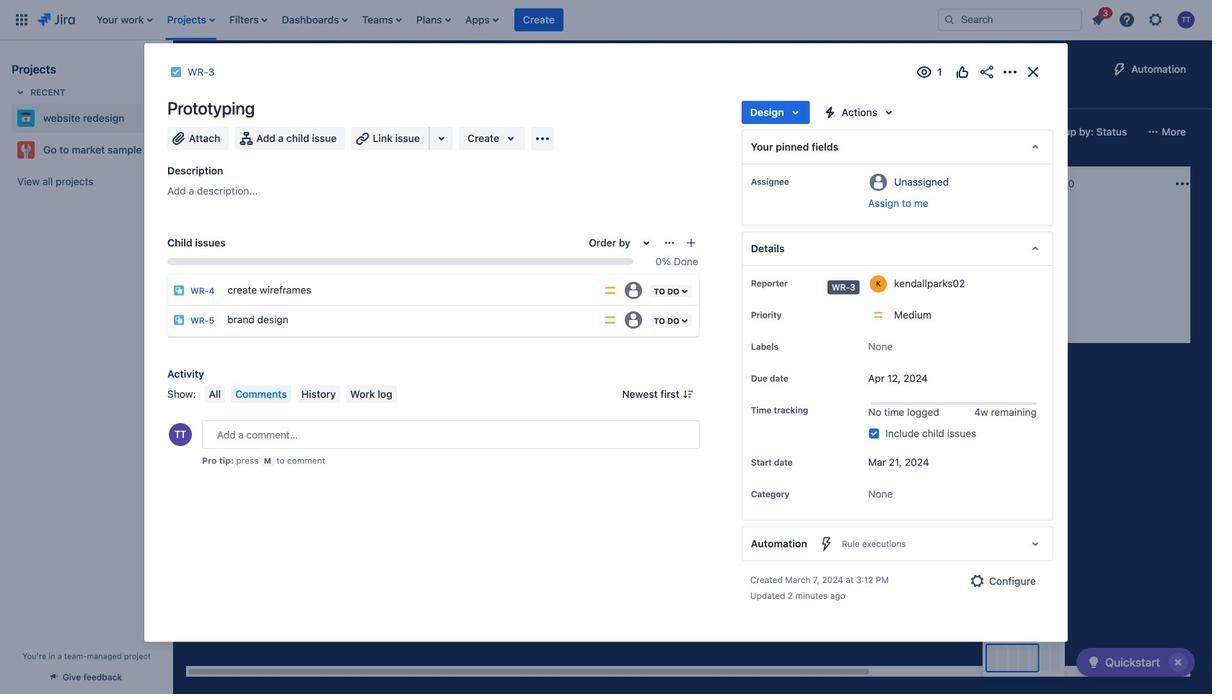 Task type: describe. For each thing, give the bounding box(es) containing it.
details element
[[742, 232, 1054, 266]]

primary element
[[9, 0, 927, 40]]

reporter pin to top image
[[791, 278, 802, 289]]

task image for high icon
[[203, 245, 215, 257]]

2 vertical spatial medium image
[[766, 283, 778, 294]]

0 vertical spatial task image
[[170, 66, 182, 78]]

labels pin to top image
[[781, 341, 793, 353]]

Search board text field
[[192, 122, 302, 142]]

0 horizontal spatial list
[[89, 0, 927, 40]]

copy link to issue image
[[212, 66, 223, 77]]

vote options: no one has voted for this issue yet. image
[[954, 64, 971, 81]]

priority: medium image for issue type: sub-task icon
[[603, 284, 618, 298]]

collapse recent projects image
[[12, 84, 29, 101]]

2 horizontal spatial medium image
[[970, 263, 981, 274]]

more information about kendallparks02 image
[[870, 276, 887, 293]]

your pinned fields element
[[742, 130, 1054, 165]]

0 vertical spatial medium image
[[563, 245, 574, 257]]

add people image
[[371, 123, 388, 141]]

automation image
[[1111, 61, 1129, 78]]

search image
[[944, 14, 955, 26]]



Task type: locate. For each thing, give the bounding box(es) containing it.
due date: 20 march 2024 image
[[613, 264, 625, 276], [613, 264, 625, 276]]

high image
[[359, 245, 371, 257]]

jira image
[[38, 11, 75, 29], [38, 11, 75, 29]]

tab list
[[182, 84, 964, 110]]

close image
[[1025, 64, 1042, 81]]

task image
[[203, 245, 215, 257], [407, 245, 419, 257], [814, 263, 826, 274]]

create child image
[[685, 237, 697, 249]]

add app image
[[534, 130, 551, 148]]

banner
[[0, 0, 1212, 40]]

issue actions image
[[664, 237, 675, 249]]

0 vertical spatial priority: medium image
[[603, 284, 618, 298]]

dismiss quickstart image
[[1167, 652, 1190, 675]]

0 horizontal spatial medium image
[[563, 245, 574, 257]]

0 horizontal spatial task image
[[203, 245, 215, 257]]

task image for medium image to the top
[[407, 245, 419, 257]]

task image
[[170, 66, 182, 78], [610, 283, 622, 294]]

issue type: sub-task image
[[173, 285, 185, 297]]

0 horizontal spatial task image
[[170, 66, 182, 78]]

check image
[[1085, 655, 1103, 672]]

2 priority: medium image from the top
[[603, 313, 618, 328]]

1 vertical spatial priority: medium image
[[603, 313, 618, 328]]

tab
[[253, 84, 287, 110]]

issue type: sub-task image
[[173, 315, 185, 326]]

list item
[[92, 0, 157, 40], [163, 0, 219, 40], [225, 0, 272, 40], [278, 0, 352, 40], [358, 0, 406, 40], [412, 0, 455, 40], [461, 0, 503, 40], [514, 0, 564, 40], [1085, 5, 1113, 31]]

priority: medium image
[[603, 284, 618, 298], [603, 313, 618, 328]]

1 vertical spatial medium image
[[970, 263, 981, 274]]

1 vertical spatial task image
[[610, 283, 622, 294]]

medium image
[[563, 245, 574, 257], [970, 263, 981, 274], [766, 283, 778, 294]]

Add a comment… field
[[202, 421, 700, 450]]

None search field
[[938, 8, 1082, 31]]

menu bar
[[202, 386, 400, 403]]

1 horizontal spatial task image
[[407, 245, 419, 257]]

assignee unpin image
[[792, 176, 804, 188]]

1 horizontal spatial list
[[1085, 5, 1204, 33]]

Search field
[[938, 8, 1082, 31]]

2 horizontal spatial task image
[[814, 263, 826, 274]]

link web pages and more image
[[433, 130, 450, 147]]

tooltip
[[828, 281, 860, 295]]

show subtasks image
[[849, 283, 867, 300]]

list
[[89, 0, 927, 40], [1085, 5, 1204, 33]]

1 priority: medium image from the top
[[603, 284, 618, 298]]

dialog
[[144, 43, 1068, 642]]

task image for medium image to the right
[[814, 263, 826, 274]]

1 horizontal spatial task image
[[610, 283, 622, 294]]

due date pin to top image
[[791, 373, 803, 385]]

automation element
[[742, 527, 1054, 562]]

actions image
[[1002, 64, 1019, 81]]

priority: medium image for issue type: sub-task image
[[603, 313, 618, 328]]

1 horizontal spatial medium image
[[766, 283, 778, 294]]



Task type: vqa. For each thing, say whether or not it's contained in the screenshot.
BOARD related to Team-
no



